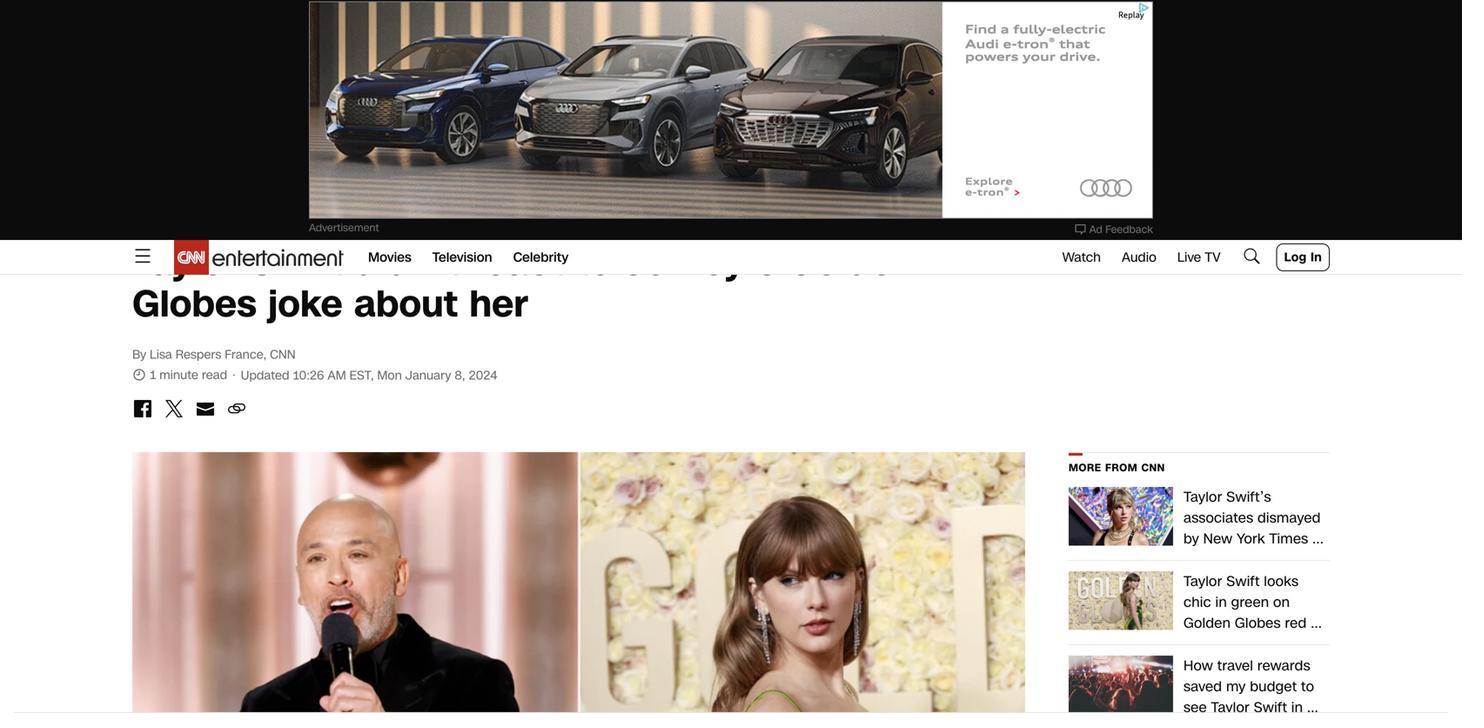 Task type: describe. For each thing, give the bounding box(es) containing it.
open menu icon image
[[132, 246, 153, 267]]

budget
[[1251, 678, 1298, 697]]

swift inside the how travel rewards saved my budget to see taylor swift in ...
[[1254, 699, 1288, 714]]

by
[[1184, 530, 1200, 549]]

on
[[1274, 593, 1291, 613]]

10:26
[[293, 367, 324, 384]]

audio link
[[1122, 249, 1157, 267]]

golden for taylor swift looks chic in green on golden globes red ...
[[1184, 614, 1231, 634]]

more from cnn
[[1069, 461, 1166, 476]]

ad
[[1090, 222, 1103, 237]]

live tv link
[[1178, 249, 1221, 267]]

movies link
[[368, 240, 412, 275]]

taylor for taylor swift's associates dismayed by new york times ...
[[1184, 488, 1223, 508]]

taylor inside the how travel rewards saved my budget to see taylor swift in ...
[[1212, 699, 1250, 714]]

log
[[1285, 249, 1307, 266]]

red
[[1286, 614, 1307, 634]]

taylor swift looks chic in green on golden globes red ...
[[1184, 572, 1323, 634]]

... inside taylor swift looks chic in green on golden globes red ...
[[1311, 614, 1323, 634]]

est,
[[350, 367, 374, 384]]

to inside the how travel rewards saved my budget to see taylor swift in ...
[[1302, 678, 1315, 697]]

taylor for taylor swift didn't react to jo koy's golden globes joke about her
[[132, 237, 239, 289]]

share with facebook image
[[132, 399, 153, 420]]

chic
[[1184, 593, 1212, 613]]

joke
[[268, 279, 343, 330]]

see
[[1184, 699, 1207, 714]]

live tv
[[1178, 249, 1221, 267]]

copy link to clipboard image
[[226, 399, 247, 420]]

1 horizontal spatial cnn
[[1142, 461, 1166, 476]]

watch link
[[1063, 249, 1101, 267]]

log in link
[[1277, 244, 1330, 272]]

saved
[[1184, 678, 1223, 697]]

dismayed
[[1258, 509, 1321, 529]]

2024
[[469, 367, 498, 384]]

my
[[1227, 678, 1246, 697]]

swift's
[[1227, 488, 1272, 508]]

lisa
[[150, 347, 172, 364]]

0 horizontal spatial cnn
[[270, 347, 296, 364]]

updated
[[241, 367, 290, 384]]

swift for joke
[[250, 237, 343, 289]]

times
[[1270, 530, 1309, 549]]

swift for red
[[1227, 572, 1260, 592]]

york
[[1237, 530, 1266, 549]]

feedback
[[1106, 222, 1154, 237]]

television
[[433, 249, 493, 267]]

january
[[406, 367, 451, 384]]



Task type: locate. For each thing, give the bounding box(es) containing it.
... inside the how travel rewards saved my budget to see taylor swift in ...
[[1308, 699, 1319, 714]]

how travel rewards saved my budget to see taylor swift in ...
[[1184, 657, 1319, 714]]

about
[[354, 279, 458, 330]]

8,
[[455, 367, 465, 384]]

globes down green at the bottom right of the page
[[1235, 614, 1281, 634]]

1 horizontal spatial globes
[[1235, 614, 1281, 634]]

travel
[[1218, 657, 1254, 677]]

taylor swift's associates dismayed by new york times ...
[[1184, 488, 1324, 549]]

globes for joke
[[132, 279, 257, 330]]

minute
[[159, 367, 198, 384]]

looks
[[1265, 572, 1299, 592]]

didn't
[[354, 237, 459, 289]]

ad feedback
[[1090, 222, 1154, 237]]

respers
[[176, 347, 221, 364]]

golden
[[788, 237, 915, 289], [1184, 614, 1231, 634]]

audio
[[1122, 249, 1157, 267]]

0 horizontal spatial golden
[[788, 237, 915, 289]]

0 horizontal spatial to
[[576, 237, 612, 289]]

mon
[[377, 367, 402, 384]]

am
[[328, 367, 346, 384]]

cnn up updated on the bottom left of the page
[[270, 347, 296, 364]]

swift inside taylor swift didn't react to jo koy's golden globes joke about her
[[250, 237, 343, 289]]

0 vertical spatial golden
[[788, 237, 915, 289]]

1 horizontal spatial golden
[[1184, 614, 1231, 634]]

in down budget
[[1292, 699, 1304, 714]]

in inside the how travel rewards saved my budget to see taylor swift in ...
[[1292, 699, 1304, 714]]

in inside taylor swift looks chic in green on golden globes red ...
[[1216, 593, 1228, 613]]

1 vertical spatial in
[[1292, 699, 1304, 714]]

1 vertical spatial ...
[[1311, 614, 1323, 634]]

1 vertical spatial cnn
[[1142, 461, 1166, 476]]

rewards
[[1258, 657, 1311, 677]]

tv
[[1205, 249, 1221, 267]]

to left 'jo'
[[576, 237, 612, 289]]

in
[[1311, 249, 1323, 266]]

taylor
[[132, 237, 239, 289], [1184, 488, 1223, 508], [1184, 572, 1223, 592], [1212, 699, 1250, 714]]

globes
[[132, 279, 257, 330], [1235, 614, 1281, 634]]

taylor inside taylor swift's associates dismayed by new york times ...
[[1184, 488, 1223, 508]]

1 vertical spatial to
[[1302, 678, 1315, 697]]

taylor swift's associates dismayed by new york times ... link
[[1184, 488, 1330, 550]]

in right chic at the bottom right
[[1216, 593, 1228, 613]]

by
[[132, 347, 146, 364]]

log in
[[1285, 249, 1323, 266]]

taylor inside taylor swift didn't react to jo koy's golden globes joke about her
[[132, 237, 239, 289]]

0 vertical spatial cnn
[[270, 347, 296, 364]]

globes for red
[[1235, 614, 1281, 634]]

... right times
[[1313, 530, 1324, 549]]

taylor swift looks chic in green on golden globes red ... link
[[1184, 572, 1330, 635]]

0 vertical spatial ...
[[1313, 530, 1324, 549]]

television link
[[433, 240, 493, 275]]

her
[[470, 279, 528, 330]]

associates
[[1184, 509, 1254, 529]]

celebrity link
[[513, 240, 569, 275]]

golden inside taylor swift looks chic in green on golden globes red ...
[[1184, 614, 1231, 634]]

by lisa respers france, cnn
[[132, 347, 296, 364]]

golden for taylor swift didn't react to jo koy's golden globes joke about her
[[788, 237, 915, 289]]

1
[[150, 367, 156, 384]]

0 horizontal spatial globes
[[132, 279, 257, 330]]

how travel rewards saved my budget to see taylor swift in ... link
[[1184, 657, 1330, 714]]

movies
[[368, 249, 412, 267]]

new
[[1204, 530, 1233, 549]]

swift inside taylor swift looks chic in green on golden globes red ...
[[1227, 572, 1260, 592]]

globes inside taylor swift looks chic in green on golden globes red ...
[[1235, 614, 1281, 634]]

celebrity
[[513, 249, 569, 267]]

to
[[576, 237, 612, 289], [1302, 678, 1315, 697]]

jo koy (left) and taylor swift (right) at the 81st annual golden globe awards at the beverly hilton hotel in beverly hills, california, on january 7, image
[[132, 453, 1026, 714]]

in
[[1216, 593, 1228, 613], [1292, 699, 1304, 714]]

0 vertical spatial to
[[576, 237, 612, 289]]

golden inside taylor swift didn't react to jo koy's golden globes joke about her
[[788, 237, 915, 289]]

0 vertical spatial swift
[[250, 237, 343, 289]]

react
[[471, 237, 564, 289]]

advertisement region
[[309, 1, 1154, 219]]

koy's
[[679, 237, 777, 289]]

more
[[1069, 461, 1102, 476]]

taylor inside taylor swift looks chic in green on golden globes red ...
[[1184, 572, 1223, 592]]

0 vertical spatial globes
[[132, 279, 257, 330]]

... down rewards
[[1308, 699, 1319, 714]]

...
[[1313, 530, 1324, 549], [1311, 614, 1323, 634], [1308, 699, 1319, 714]]

2 vertical spatial swift
[[1254, 699, 1288, 714]]

read
[[202, 367, 227, 384]]

live
[[1178, 249, 1202, 267]]

2 vertical spatial ...
[[1308, 699, 1319, 714]]

swift
[[250, 237, 343, 289], [1227, 572, 1260, 592], [1254, 699, 1288, 714]]

1 horizontal spatial to
[[1302, 678, 1315, 697]]

globes up respers
[[132, 279, 257, 330]]

jo
[[624, 237, 667, 289]]

taylor swift didn't react to jo koy's golden globes joke about her
[[132, 237, 915, 330]]

to down rewards
[[1302, 678, 1315, 697]]

cnn right the from
[[1142, 461, 1166, 476]]

from
[[1106, 461, 1138, 476]]

to inside taylor swift didn't react to jo koy's golden globes joke about her
[[576, 237, 612, 289]]

1 vertical spatial swift
[[1227, 572, 1260, 592]]

globes inside taylor swift didn't react to jo koy's golden globes joke about her
[[132, 279, 257, 330]]

0 vertical spatial in
[[1216, 593, 1228, 613]]

1 horizontal spatial in
[[1292, 699, 1304, 714]]

search icon image
[[1242, 246, 1263, 267]]

green
[[1232, 593, 1270, 613]]

watch
[[1063, 249, 1101, 267]]

how
[[1184, 657, 1214, 677]]

... inside taylor swift's associates dismayed by new york times ...
[[1313, 530, 1324, 549]]

1 vertical spatial globes
[[1235, 614, 1281, 634]]

france,
[[225, 347, 267, 364]]

share with email image
[[195, 399, 216, 420]]

0 horizontal spatial in
[[1216, 593, 1228, 613]]

taylor for taylor swift looks chic in green on golden globes red ...
[[1184, 572, 1223, 592]]

cnn
[[270, 347, 296, 364], [1142, 461, 1166, 476]]

... right red
[[1311, 614, 1323, 634]]

1 minute read
[[146, 367, 231, 384]]

updated         10:26 am est, mon january 8, 2024
[[241, 367, 498, 384]]

share with x image
[[164, 399, 185, 420]]

1 vertical spatial golden
[[1184, 614, 1231, 634]]



Task type: vqa. For each thing, say whether or not it's contained in the screenshot.
Taylor in the how travel rewards saved my budget to see taylor swift in ...
yes



